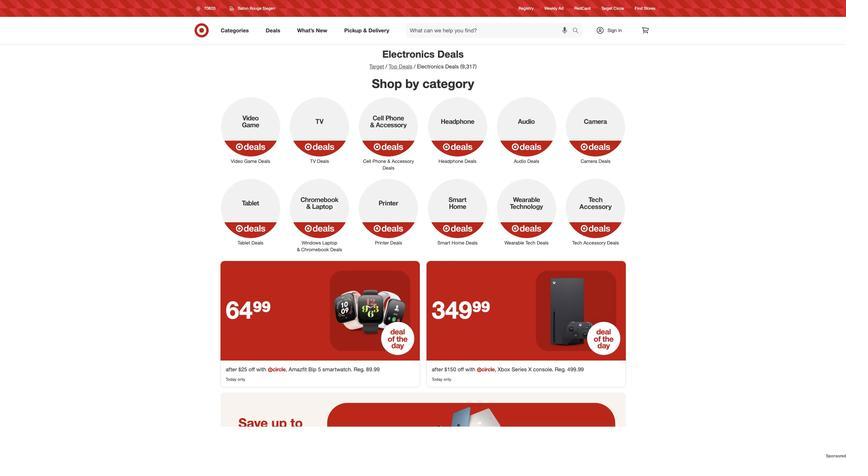 Task type: vqa. For each thing, say whether or not it's contained in the screenshot.
) within the 'Furniture ( 2048 )'
no



Task type: locate. For each thing, give the bounding box(es) containing it.
,
[[286, 367, 287, 374], [495, 367, 497, 374]]

off for 349
[[458, 367, 464, 374]]

target
[[602, 6, 613, 11], [370, 63, 384, 70]]

2 only. from the left
[[444, 378, 452, 383]]

64
[[226, 296, 253, 325]]

top
[[389, 63, 398, 70]]

off right $25
[[249, 367, 255, 374]]

tv deals link
[[285, 96, 354, 165]]

tablet deals
[[238, 240, 264, 246]]

& right phone
[[388, 159, 391, 164]]

/ right top deals link
[[414, 63, 416, 70]]

bip
[[309, 367, 317, 374]]

1 vertical spatial &
[[388, 159, 391, 164]]

2 today only. from the left
[[432, 378, 452, 383]]

delivery
[[369, 27, 390, 34]]

circle for 349 99
[[482, 367, 495, 374]]

1 horizontal spatial accessory
[[584, 240, 606, 246]]

1 / from the left
[[386, 63, 388, 70]]

1 only. from the left
[[238, 378, 246, 383]]

, for 349 99
[[495, 367, 497, 374]]

circle left xbox
[[482, 367, 495, 374]]

1 circle from the left
[[273, 367, 286, 374]]

stores
[[644, 6, 656, 11]]

sign
[[608, 27, 617, 33]]

target left circle
[[602, 6, 613, 11]]

70820
[[204, 6, 216, 11]]

electronics deals target / top deals / electronics deals (9,317)
[[370, 48, 477, 70]]

off
[[249, 367, 255, 374], [458, 367, 464, 374]]

today only. down $25
[[226, 378, 246, 383]]

headphone deals link
[[423, 96, 492, 165]]

windows laptop
[[302, 240, 338, 246]]

What can we help you find? suggestions appear below search field
[[406, 23, 574, 38]]

console.
[[533, 367, 554, 374]]

1 today from the left
[[226, 378, 237, 383]]

2 after from the left
[[432, 367, 443, 374]]

2 / from the left
[[414, 63, 416, 70]]

0 horizontal spatial 99
[[253, 296, 271, 325]]

0 horizontal spatial reg.
[[354, 367, 365, 374]]

2 today from the left
[[432, 378, 443, 383]]

reg. for 64 99
[[354, 367, 365, 374]]

1 horizontal spatial off
[[458, 367, 464, 374]]

with for 64
[[256, 367, 267, 374]]

0 horizontal spatial ,
[[286, 367, 287, 374]]

reg. for 349 99
[[555, 367, 566, 374]]

off right $150
[[458, 367, 464, 374]]

smart home deals
[[438, 240, 478, 246]]

1 vertical spatial target
[[370, 63, 384, 70]]

electronics up top deals link
[[383, 48, 435, 60]]

circle
[[273, 367, 286, 374], [482, 367, 495, 374]]

pickup & delivery
[[344, 27, 390, 34]]

2 off from the left
[[458, 367, 464, 374]]

1 , from the left
[[286, 367, 287, 374]]

video game deals link
[[216, 96, 285, 165]]

1 reg. from the left
[[354, 367, 365, 374]]

2 99 from the left
[[472, 296, 491, 325]]

(9,317)
[[461, 63, 477, 70]]

1 tech from the left
[[526, 240, 536, 246]]

&
[[363, 27, 367, 34], [388, 159, 391, 164]]

1 vertical spatial accessory
[[584, 240, 606, 246]]

, left amazfit
[[286, 367, 287, 374]]

1 horizontal spatial target deal of the day image
[[526, 262, 626, 361]]

up
[[272, 416, 287, 431]]

target left top
[[370, 63, 384, 70]]

off for 64
[[249, 367, 255, 374]]

target deal of the day image
[[320, 262, 420, 361], [526, 262, 626, 361]]

2 with from the left
[[466, 367, 476, 374]]

electronics up 'shop by category' on the top of the page
[[417, 63, 444, 70]]

sign in
[[608, 27, 622, 33]]

0 horizontal spatial tech
[[526, 240, 536, 246]]

after $25 off with
[[226, 367, 268, 374]]

only. for 64
[[238, 378, 246, 383]]

today only. down $150
[[432, 378, 452, 383]]

0 vertical spatial &
[[363, 27, 367, 34]]

1 horizontal spatial circle
[[482, 367, 495, 374]]

today
[[226, 378, 237, 383], [432, 378, 443, 383]]

0 horizontal spatial target deal of the day image
[[320, 262, 420, 361]]

circle left amazfit
[[273, 367, 286, 374]]

after left $25
[[226, 367, 237, 374]]

weekly ad link
[[545, 6, 564, 11]]

1 horizontal spatial only.
[[444, 378, 452, 383]]

1 off from the left
[[249, 367, 255, 374]]

home
[[452, 240, 465, 246]]

499.99
[[568, 367, 584, 374]]

tech inside 'link'
[[526, 240, 536, 246]]

2 , from the left
[[495, 367, 497, 374]]

deals
[[266, 27, 280, 34], [438, 48, 464, 60], [399, 63, 413, 70], [445, 63, 459, 70], [258, 159, 270, 164], [317, 159, 329, 164], [465, 159, 477, 164], [528, 159, 540, 164], [599, 159, 611, 164], [383, 165, 395, 171], [252, 240, 264, 246], [390, 240, 402, 246], [466, 240, 478, 246], [537, 240, 549, 246], [607, 240, 619, 246], [330, 247, 342, 253]]

0 horizontal spatial today only.
[[226, 378, 246, 383]]

0 horizontal spatial today
[[226, 378, 237, 383]]

after left $150
[[432, 367, 443, 374]]

wearable
[[505, 240, 525, 246]]

with right $25
[[256, 367, 267, 374]]

1 target deal of the day image from the left
[[320, 262, 420, 361]]

0 horizontal spatial target
[[370, 63, 384, 70]]

after for 64 99
[[226, 367, 237, 374]]

today down after $150 off with at the right bottom of page
[[432, 378, 443, 383]]

5
[[318, 367, 321, 374]]

save
[[239, 416, 268, 431]]

redcard link
[[575, 6, 591, 11]]

1 horizontal spatial target
[[602, 6, 613, 11]]

headphone
[[439, 159, 464, 164]]

pickup & delivery link
[[339, 23, 398, 38]]

video game deals
[[231, 159, 270, 164]]

/ left top
[[386, 63, 388, 70]]

1 horizontal spatial with
[[466, 367, 476, 374]]

only. down $150
[[444, 378, 452, 383]]

& chromebook
[[297, 247, 329, 253]]

save up to
[[239, 416, 303, 431]]

1 99 from the left
[[253, 296, 271, 325]]

1 horizontal spatial tech
[[573, 240, 583, 246]]

0 horizontal spatial off
[[249, 367, 255, 374]]

target inside electronics deals target / top deals / electronics deals (9,317)
[[370, 63, 384, 70]]

1 horizontal spatial reg.
[[555, 367, 566, 374]]

0 horizontal spatial with
[[256, 367, 267, 374]]

0 horizontal spatial /
[[386, 63, 388, 70]]

weekly
[[545, 6, 558, 11]]

89.99
[[366, 367, 380, 374]]

category
[[423, 76, 475, 91]]

accessory
[[392, 159, 414, 164], [584, 240, 606, 246]]

today down after $25 off with
[[226, 378, 237, 383]]

1 horizontal spatial /
[[414, 63, 416, 70]]

1 after from the left
[[226, 367, 237, 374]]

headphone deals
[[439, 159, 477, 164]]

what's
[[297, 27, 315, 34]]

camera
[[581, 159, 598, 164]]

1 horizontal spatial after
[[432, 367, 443, 374]]

1 with from the left
[[256, 367, 267, 374]]

/
[[386, 63, 388, 70], [414, 63, 416, 70]]

1 vertical spatial electronics
[[417, 63, 444, 70]]

redcard
[[575, 6, 591, 11]]

cell phone & accessory deals
[[363, 159, 414, 171]]

0 horizontal spatial only.
[[238, 378, 246, 383]]

deals inside windows laptop & chromebook deals
[[330, 247, 342, 253]]

reg. left 89.99
[[354, 367, 365, 374]]

1 horizontal spatial &
[[388, 159, 391, 164]]

only. down $25
[[238, 378, 246, 383]]

with right $150
[[466, 367, 476, 374]]

printer deals
[[375, 240, 402, 246]]

advertisement region
[[0, 415, 847, 454]]

target deal of the day image for 349 99
[[526, 262, 626, 361]]

$150
[[445, 367, 456, 374]]

0 horizontal spatial after
[[226, 367, 237, 374]]

2 circle from the left
[[482, 367, 495, 374]]

2 target deal of the day image from the left
[[526, 262, 626, 361]]

0 vertical spatial accessory
[[392, 159, 414, 164]]

1 horizontal spatial ,
[[495, 367, 497, 374]]

99 for 64
[[253, 296, 271, 325]]

0 horizontal spatial circle
[[273, 367, 286, 374]]

1 horizontal spatial today
[[432, 378, 443, 383]]

, left xbox
[[495, 367, 497, 374]]

deals inside cell phone & accessory deals
[[383, 165, 395, 171]]

64 99
[[226, 296, 271, 325]]

1 horizontal spatial today only.
[[432, 378, 452, 383]]

windows laptop & chromebook deals link
[[285, 178, 354, 254]]

top deals link
[[389, 63, 413, 70]]

1 horizontal spatial 99
[[472, 296, 491, 325]]

accessory inside tech accessory deals link
[[584, 240, 606, 246]]

& right pickup
[[363, 27, 367, 34]]

2 reg. from the left
[[555, 367, 566, 374]]

today only.
[[226, 378, 246, 383], [432, 378, 452, 383]]

tech accessory deals
[[573, 240, 619, 246]]

1 today only. from the left
[[226, 378, 246, 383]]

99 for 349
[[472, 296, 491, 325]]

circle
[[614, 6, 624, 11]]

0 horizontal spatial accessory
[[392, 159, 414, 164]]

with
[[256, 367, 267, 374], [466, 367, 476, 374]]

rouge
[[250, 6, 262, 11]]

reg. left 499.99 on the bottom of the page
[[555, 367, 566, 374]]

0 vertical spatial electronics
[[383, 48, 435, 60]]

349 99
[[432, 296, 491, 325]]

ad
[[559, 6, 564, 11]]

reg.
[[354, 367, 365, 374], [555, 367, 566, 374]]

game
[[244, 159, 257, 164]]



Task type: describe. For each thing, give the bounding box(es) containing it.
today only. for 64
[[226, 378, 246, 383]]

2 tech from the left
[[573, 240, 583, 246]]

after for 349 99
[[432, 367, 443, 374]]

printer
[[375, 240, 389, 246]]

shop by category
[[372, 76, 475, 91]]

camera deals link
[[561, 96, 630, 165]]

$25
[[239, 367, 247, 374]]

smartwatch.
[[323, 367, 352, 374]]

amazfit
[[289, 367, 307, 374]]

sign in link
[[591, 23, 633, 38]]

deals link
[[260, 23, 289, 38]]

target deal of the day image for 64 99
[[320, 262, 420, 361]]

tablet deals link
[[216, 178, 285, 247]]

today only. for 349
[[432, 378, 452, 383]]

phone
[[373, 159, 386, 164]]

shop
[[372, 76, 402, 91]]

target circle
[[602, 6, 624, 11]]

today for 349 99
[[432, 378, 443, 383]]

0 horizontal spatial &
[[363, 27, 367, 34]]

only. for 349
[[444, 378, 452, 383]]

search
[[570, 28, 586, 34]]

today for 64 99
[[226, 378, 237, 383]]

after $150 off with
[[432, 367, 477, 374]]

x
[[529, 367, 532, 374]]

new
[[316, 27, 328, 34]]

camera deals
[[581, 159, 611, 164]]

find stores
[[635, 6, 656, 11]]

audio deals link
[[492, 96, 561, 165]]

weekly ad
[[545, 6, 564, 11]]

tech accessory deals link
[[561, 178, 630, 247]]

in
[[619, 27, 622, 33]]

video
[[231, 159, 243, 164]]

find stores link
[[635, 6, 656, 11]]

find
[[635, 6, 643, 11]]

registry
[[519, 6, 534, 11]]

wearable tech deals link
[[492, 178, 561, 247]]

audio
[[514, 159, 526, 164]]

accessory inside cell phone & accessory deals
[[392, 159, 414, 164]]

categories link
[[215, 23, 257, 38]]

xbox
[[498, 367, 510, 374]]

categories
[[221, 27, 249, 34]]

windows laptop & chromebook deals
[[297, 240, 342, 253]]

wearable tech deals
[[505, 240, 549, 246]]

, for 64 99
[[286, 367, 287, 374]]

& inside cell phone & accessory deals
[[388, 159, 391, 164]]

audio deals
[[514, 159, 540, 164]]

349
[[432, 296, 472, 325]]

pickup
[[344, 27, 362, 34]]

baton rouge siegen button
[[225, 2, 280, 15]]

smart
[[438, 240, 451, 246]]

by
[[406, 76, 419, 91]]

smart home deals link
[[423, 178, 492, 247]]

circle , amazfit bip 5 smartwatch. reg. 89.99
[[273, 367, 380, 374]]

with for 349
[[466, 367, 476, 374]]

70820 button
[[192, 2, 223, 15]]

search button
[[570, 23, 586, 39]]

to
[[291, 416, 303, 431]]

what's new
[[297, 27, 328, 34]]

sponsored
[[827, 454, 847, 459]]

cell phone & accessory deals link
[[354, 96, 423, 172]]

target link
[[370, 63, 384, 70]]

series
[[512, 367, 527, 374]]

target circle link
[[602, 6, 624, 11]]

registry link
[[519, 6, 534, 11]]

circle , xbox series x console. reg. 499.99
[[482, 367, 584, 374]]

0 vertical spatial target
[[602, 6, 613, 11]]

circle for 64 99
[[273, 367, 286, 374]]

tablet
[[238, 240, 250, 246]]

baton rouge siegen
[[238, 6, 275, 11]]

printer deals link
[[354, 178, 423, 247]]

baton
[[238, 6, 249, 11]]

cell
[[363, 159, 371, 164]]

tv deals
[[310, 159, 329, 164]]

what's new link
[[292, 23, 336, 38]]



